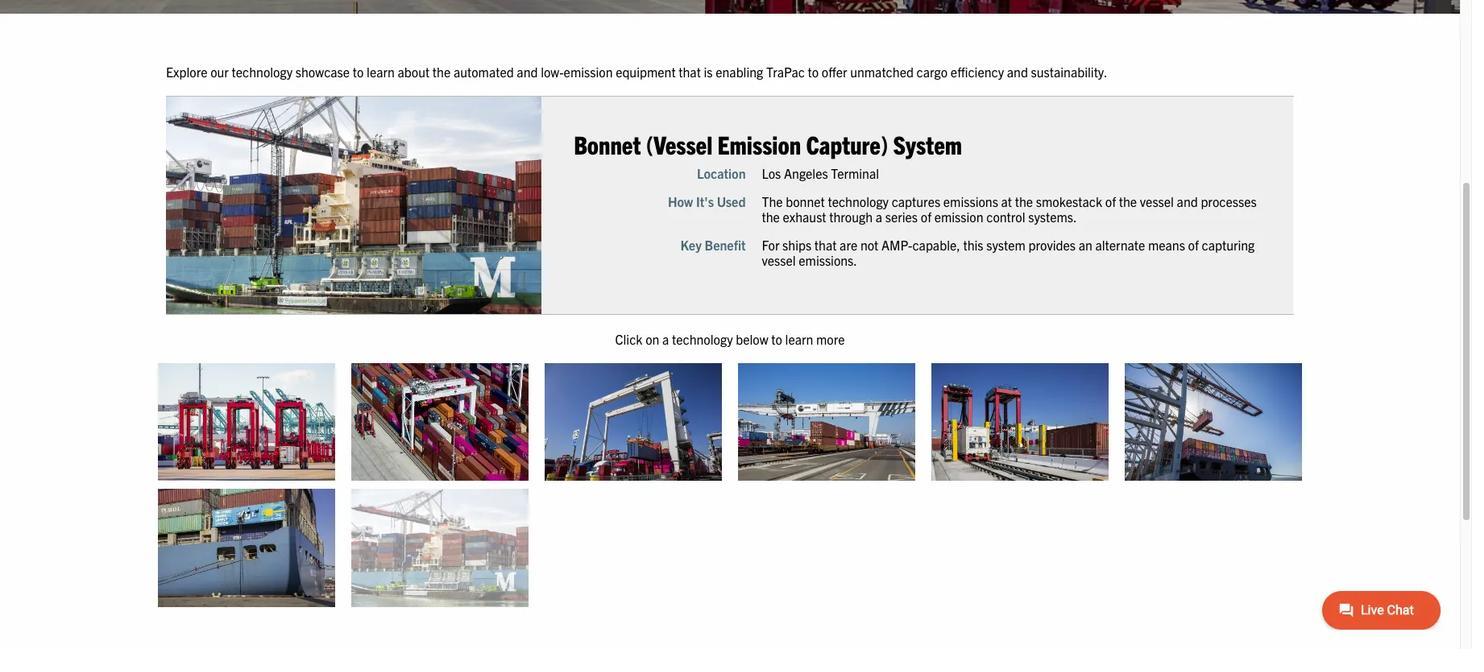 Task type: describe. For each thing, give the bounding box(es) containing it.
bonnet (vessel emission capture) system
[[574, 128, 963, 160]]

explore
[[166, 64, 208, 80]]

0 horizontal spatial emission
[[564, 64, 613, 80]]

trapac los angeles automated straddle carrier image
[[158, 363, 335, 481]]

how it's used
[[669, 193, 746, 209]]

that inside "for ships that are not amp-capable, this system provides an alternate means of capturing vessel emissions."
[[815, 237, 837, 253]]

is
[[704, 64, 713, 80]]

system
[[894, 128, 963, 160]]

capture)
[[807, 128, 889, 160]]

how
[[669, 193, 694, 209]]

bonnet (vessel emission capture) system main content
[[150, 62, 1472, 616]]

system
[[987, 237, 1026, 253]]

smokestack
[[1037, 193, 1103, 209]]

emissions
[[944, 193, 999, 209]]

amp-
[[882, 237, 913, 253]]

it's
[[697, 193, 714, 209]]

an
[[1079, 237, 1093, 253]]

2 horizontal spatial to
[[808, 64, 819, 80]]

processes
[[1201, 193, 1257, 209]]

on
[[646, 331, 659, 347]]

cargo
[[917, 64, 948, 80]]

explore our technology showcase to learn about the automated and low-emission equipment that is enabling trapac to offer unmatched cargo efficiency and sustainability.
[[166, 64, 1108, 80]]

not
[[861, 237, 879, 253]]

technology for showcase
[[232, 64, 293, 80]]

efficiency
[[951, 64, 1004, 80]]

0 horizontal spatial of
[[921, 208, 932, 224]]

captures
[[892, 193, 941, 209]]

equipment
[[616, 64, 676, 80]]

automated
[[454, 64, 514, 80]]

key
[[681, 237, 702, 253]]

trapac los angeles automated radiation scanning image
[[932, 363, 1109, 481]]

the bonnet technology captures emissions at the smokestack of the vessel and processes the exhaust through a series of emission control systems.
[[762, 193, 1257, 224]]

terminal
[[832, 165, 880, 181]]

the right at
[[1016, 193, 1034, 209]]

capturing
[[1202, 237, 1255, 253]]

emission inside the bonnet technology captures emissions at the smokestack of the vessel and processes the exhaust through a series of emission control systems.
[[935, 208, 984, 224]]

trapac los angeles automated stacking crane image
[[351, 363, 529, 481]]

benefit
[[705, 237, 746, 253]]

provides
[[1029, 237, 1076, 253]]

unmatched
[[850, 64, 914, 80]]

trapac
[[766, 64, 805, 80]]

offer
[[822, 64, 847, 80]]

click on a technology below to learn more
[[615, 331, 845, 347]]

bonnet
[[786, 193, 825, 209]]

click
[[615, 331, 643, 347]]



Task type: vqa. For each thing, say whether or not it's contained in the screenshot.
topmost technology
yes



Task type: locate. For each thing, give the bounding box(es) containing it.
the
[[433, 64, 451, 80], [1016, 193, 1034, 209], [1120, 193, 1138, 209], [762, 208, 780, 224]]

1 horizontal spatial vessel
[[1141, 193, 1175, 209]]

about
[[398, 64, 430, 80]]

a right on
[[662, 331, 669, 347]]

enabling
[[716, 64, 763, 80]]

learn left about
[[367, 64, 395, 80]]

0 horizontal spatial vessel
[[762, 252, 796, 268]]

to left the offer
[[808, 64, 819, 80]]

of right means
[[1189, 237, 1199, 253]]

learn
[[367, 64, 395, 80], [785, 331, 813, 347]]

of right smokestack
[[1106, 193, 1117, 209]]

los angeles terminal
[[762, 165, 880, 181]]

0 vertical spatial learn
[[367, 64, 395, 80]]

technology inside the bonnet technology captures emissions at the smokestack of the vessel and processes the exhaust through a series of emission control systems.
[[828, 193, 889, 209]]

emission
[[718, 128, 802, 160]]

means
[[1149, 237, 1186, 253]]

alternate
[[1096, 237, 1146, 253]]

1 vertical spatial that
[[815, 237, 837, 253]]

that left is
[[679, 64, 701, 80]]

the up "alternate"
[[1120, 193, 1138, 209]]

0 horizontal spatial and
[[517, 64, 538, 80]]

0 horizontal spatial a
[[662, 331, 669, 347]]

1 vertical spatial learn
[[785, 331, 813, 347]]

emission
[[564, 64, 613, 80], [935, 208, 984, 224]]

to
[[353, 64, 364, 80], [808, 64, 819, 80], [771, 331, 782, 347]]

learn left more
[[785, 331, 813, 347]]

emission left equipment
[[564, 64, 613, 80]]

0 horizontal spatial technology
[[232, 64, 293, 80]]

vessel inside the bonnet technology captures emissions at the smokestack of the vessel and processes the exhaust through a series of emission control systems.
[[1141, 193, 1175, 209]]

for
[[762, 237, 780, 253]]

for ships that are not amp-capable, this system provides an alternate means of capturing vessel emissions.
[[762, 237, 1255, 268]]

(vessel
[[646, 128, 713, 160]]

to right 'below'
[[771, 331, 782, 347]]

0 horizontal spatial learn
[[367, 64, 395, 80]]

sustainability.
[[1031, 64, 1108, 80]]

of
[[1106, 193, 1117, 209], [921, 208, 932, 224], [1189, 237, 1199, 253]]

a inside the bonnet technology captures emissions at the smokestack of the vessel and processes the exhaust through a series of emission control systems.
[[876, 208, 883, 224]]

to right showcase
[[353, 64, 364, 80]]

1 horizontal spatial to
[[771, 331, 782, 347]]

angeles
[[785, 165, 829, 181]]

technology left 'below'
[[672, 331, 733, 347]]

1 vertical spatial vessel
[[762, 252, 796, 268]]

technology right our
[[232, 64, 293, 80]]

systems.
[[1029, 208, 1078, 224]]

a left series
[[876, 208, 883, 224]]

and left processes
[[1177, 193, 1199, 209]]

1 horizontal spatial a
[[876, 208, 883, 224]]

of inside "for ships that are not amp-capable, this system provides an alternate means of capturing vessel emissions."
[[1189, 237, 1199, 253]]

that
[[679, 64, 701, 80], [815, 237, 837, 253]]

vessel left emissions.
[[762, 252, 796, 268]]

showcase
[[296, 64, 350, 80]]

through
[[830, 208, 873, 224]]

1 horizontal spatial learn
[[785, 331, 813, 347]]

and
[[517, 64, 538, 80], [1007, 64, 1028, 80], [1177, 193, 1199, 209]]

2 horizontal spatial technology
[[828, 193, 889, 209]]

and inside the bonnet technology captures emissions at the smokestack of the vessel and processes the exhaust through a series of emission control systems.
[[1177, 193, 1199, 209]]

are
[[840, 237, 858, 253]]

a
[[876, 208, 883, 224], [662, 331, 669, 347]]

and left low-
[[517, 64, 538, 80]]

the
[[762, 193, 783, 209]]

emission up "this"
[[935, 208, 984, 224]]

low-
[[541, 64, 564, 80]]

technology for captures
[[828, 193, 889, 209]]

0 vertical spatial that
[[679, 64, 701, 80]]

2 horizontal spatial of
[[1189, 237, 1199, 253]]

emissions.
[[799, 252, 858, 268]]

the right about
[[433, 64, 451, 80]]

ships
[[783, 237, 812, 253]]

0 vertical spatial technology
[[232, 64, 293, 80]]

1 vertical spatial a
[[662, 331, 669, 347]]

at
[[1002, 193, 1013, 209]]

vessel
[[1141, 193, 1175, 209], [762, 252, 796, 268]]

our
[[210, 64, 229, 80]]

1 horizontal spatial emission
[[935, 208, 984, 224]]

1 horizontal spatial that
[[815, 237, 837, 253]]

0 vertical spatial vessel
[[1141, 193, 1175, 209]]

vessel inside "for ships that are not amp-capable, this system provides an alternate means of capturing vessel emissions."
[[762, 252, 796, 268]]

below
[[736, 331, 769, 347]]

used
[[717, 193, 746, 209]]

capable,
[[913, 237, 961, 253]]

0 vertical spatial emission
[[564, 64, 613, 80]]

series
[[886, 208, 918, 224]]

key benefit
[[681, 237, 746, 253]]

2 horizontal spatial and
[[1177, 193, 1199, 209]]

the up for
[[762, 208, 780, 224]]

1 vertical spatial technology
[[828, 193, 889, 209]]

0 vertical spatial a
[[876, 208, 883, 224]]

0 horizontal spatial that
[[679, 64, 701, 80]]

technology
[[232, 64, 293, 80], [828, 193, 889, 209], [672, 331, 733, 347]]

bonnet
[[574, 128, 641, 160]]

technology down the terminal
[[828, 193, 889, 209]]

los
[[762, 165, 782, 181]]

and right efficiency at top right
[[1007, 64, 1028, 80]]

more
[[816, 331, 845, 347]]

2 vertical spatial technology
[[672, 331, 733, 347]]

1 horizontal spatial and
[[1007, 64, 1028, 80]]

this
[[964, 237, 984, 253]]

location
[[697, 165, 746, 181]]

that left are
[[815, 237, 837, 253]]

control
[[987, 208, 1026, 224]]

1 horizontal spatial of
[[1106, 193, 1117, 209]]

exhaust
[[783, 208, 827, 224]]

vessel up means
[[1141, 193, 1175, 209]]

1 horizontal spatial technology
[[672, 331, 733, 347]]

1 vertical spatial emission
[[935, 208, 984, 224]]

0 horizontal spatial to
[[353, 64, 364, 80]]

of right series
[[921, 208, 932, 224]]



